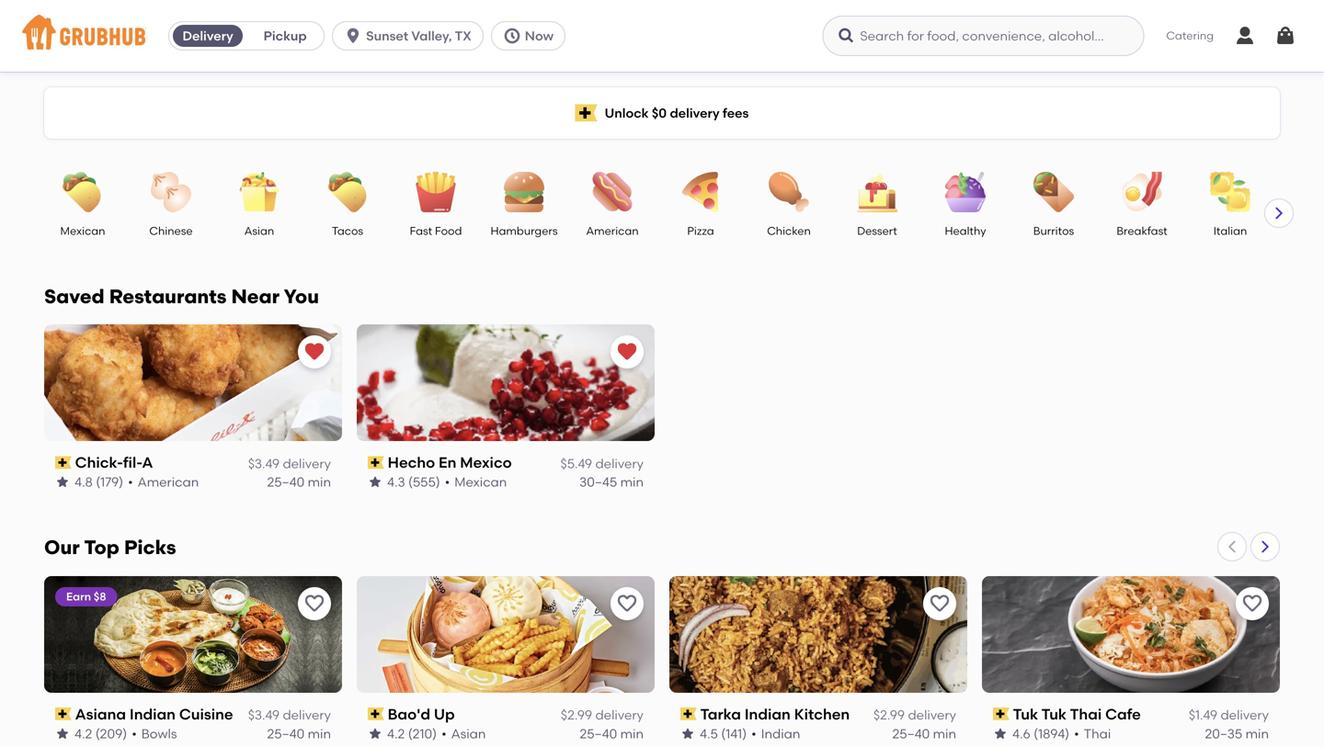 Task type: locate. For each thing, give the bounding box(es) containing it.
delivery
[[183, 28, 233, 44]]

1 $3.49 from the top
[[248, 456, 280, 472]]

thai
[[1070, 706, 1102, 724], [1084, 726, 1111, 742]]

dessert
[[857, 224, 897, 238]]

0 horizontal spatial svg image
[[503, 27, 521, 45]]

$3.49
[[248, 456, 280, 472], [248, 708, 280, 723]]

saved restaurant button for chick-fil-a
[[298, 336, 331, 369]]

$2.99 for tarka indian kitchen
[[874, 708, 905, 723]]

4.2 (210)
[[387, 726, 437, 742]]

0 vertical spatial $3.49 delivery
[[248, 456, 331, 472]]

sunset
[[366, 28, 409, 44]]

0 horizontal spatial subscription pass image
[[55, 708, 71, 721]]

20–35
[[1205, 726, 1243, 742]]

2 $2.99 delivery from the left
[[874, 708, 956, 723]]

25–40 for asiana indian cuisine
[[267, 726, 305, 742]]

• for tarka
[[752, 726, 757, 742]]

top
[[84, 536, 119, 559]]

0 vertical spatial caret right icon image
[[1272, 206, 1287, 221]]

svg image right the catering button
[[1234, 25, 1256, 47]]

bao'd up
[[388, 706, 455, 724]]

4.2 (209)
[[74, 726, 127, 742]]

sunset valley, tx
[[366, 28, 472, 44]]

svg image left sunset
[[344, 27, 362, 45]]

$2.99 delivery for bao'd up
[[561, 708, 644, 723]]

chick-
[[75, 454, 123, 472]]

tarka
[[700, 706, 741, 724]]

delivery for tuk tuk thai cafe
[[1221, 708, 1269, 723]]

asian down up
[[451, 726, 486, 742]]

$2.99 delivery for tarka indian kitchen
[[874, 708, 956, 723]]

caret right icon image right italian image
[[1272, 206, 1287, 221]]

1 $2.99 delivery from the left
[[561, 708, 644, 723]]

3 save this restaurant button from the left
[[923, 588, 956, 621]]

fast food
[[410, 224, 462, 238]]

star icon image
[[55, 475, 70, 490], [368, 475, 383, 490], [55, 727, 70, 742], [368, 727, 383, 742], [681, 727, 695, 742], [993, 727, 1008, 742]]

0 horizontal spatial svg image
[[344, 27, 362, 45]]

fast food image
[[404, 172, 468, 212]]

tuk tuk thai cafe logo image
[[982, 576, 1280, 693]]

star icon image for hecho en mexico
[[368, 475, 383, 490]]

caret right icon image right caret left icon
[[1258, 540, 1273, 554]]

saved restaurants near you
[[44, 285, 319, 309]]

svg image inside the now button
[[503, 27, 521, 45]]

saved restaurant button
[[298, 336, 331, 369], [611, 336, 644, 369]]

0 horizontal spatial mexican
[[60, 224, 105, 238]]

1 horizontal spatial saved restaurant image
[[616, 341, 638, 363]]

$1.49 delivery
[[1189, 708, 1269, 723]]

delivery for bao'd up
[[595, 708, 644, 723]]

$3.49 for cuisine
[[248, 708, 280, 723]]

star icon image left 4.2 (210)
[[368, 727, 383, 742]]

2 save this restaurant image from the left
[[929, 593, 951, 615]]

hecho en mexico logo image
[[357, 325, 655, 441]]

1 saved restaurant button from the left
[[298, 336, 331, 369]]

save this restaurant button for tarka indian kitchen
[[923, 588, 956, 621]]

2 saved restaurant image from the left
[[616, 341, 638, 363]]

star icon image left 4.3
[[368, 475, 383, 490]]

0 horizontal spatial save this restaurant image
[[303, 593, 326, 615]]

1 4.2 from the left
[[74, 726, 92, 742]]

indian for cuisine
[[130, 706, 176, 724]]

4.3 (555)
[[387, 475, 440, 490]]

0 horizontal spatial $2.99 delivery
[[561, 708, 644, 723]]

cuisine
[[179, 706, 233, 724]]

svg image
[[1234, 25, 1256, 47], [344, 27, 362, 45]]

american
[[586, 224, 639, 238], [138, 475, 199, 490]]

25–40
[[267, 475, 305, 490], [267, 726, 305, 742], [580, 726, 617, 742], [892, 726, 930, 742]]

2 $3.49 from the top
[[248, 708, 280, 723]]

saved
[[44, 285, 104, 309]]

1 $3.49 delivery from the top
[[248, 456, 331, 472]]

0 vertical spatial mexican
[[60, 224, 105, 238]]

4.2 down asiana
[[74, 726, 92, 742]]

1 horizontal spatial asian
[[451, 726, 486, 742]]

star icon image for bao'd up
[[368, 727, 383, 742]]

catering
[[1166, 29, 1214, 42]]

save this restaurant image
[[303, 593, 326, 615], [1242, 593, 1264, 615]]

$3.49 delivery
[[248, 456, 331, 472], [248, 708, 331, 723]]

indian up • indian
[[745, 706, 791, 724]]

1 save this restaurant image from the left
[[303, 593, 326, 615]]

1 vertical spatial asian
[[451, 726, 486, 742]]

25–40 min for chick-fil-a
[[267, 475, 331, 490]]

thai up • thai
[[1070, 706, 1102, 724]]

delivery for tarka indian kitchen
[[908, 708, 956, 723]]

0 horizontal spatial saved restaurant image
[[303, 341, 326, 363]]

4.5
[[700, 726, 718, 742]]

min for kitchen
[[933, 726, 956, 742]]

• for chick-
[[128, 475, 133, 490]]

grubhub plus flag logo image
[[575, 104, 597, 122]]

star icon image left 4.6
[[993, 727, 1008, 742]]

bao'd up logo image
[[357, 576, 655, 693]]

0 vertical spatial $3.49
[[248, 456, 280, 472]]

mexican down mexico
[[455, 475, 507, 490]]

2 $2.99 from the left
[[874, 708, 905, 723]]

1 saved restaurant image from the left
[[303, 341, 326, 363]]

Search for food, convenience, alcohol... search field
[[822, 16, 1144, 56]]

4 save this restaurant button from the left
[[1236, 588, 1269, 621]]

4.2
[[74, 726, 92, 742], [387, 726, 405, 742]]

1 horizontal spatial subscription pass image
[[993, 708, 1009, 721]]

indian
[[130, 706, 176, 724], [745, 706, 791, 724], [761, 726, 800, 742]]

asiana indian cuisine logo image
[[44, 576, 342, 693]]

0 horizontal spatial american
[[138, 475, 199, 490]]

0 horizontal spatial 4.2
[[74, 726, 92, 742]]

now button
[[491, 21, 573, 51]]

$3.49 for a
[[248, 456, 280, 472]]

save this restaurant image
[[616, 593, 638, 615], [929, 593, 951, 615]]

0 horizontal spatial $2.99
[[561, 708, 592, 723]]

1 horizontal spatial tuk
[[1042, 706, 1067, 724]]

indian up the • bowls
[[130, 706, 176, 724]]

4.2 for asiana indian cuisine
[[74, 726, 92, 742]]

(209)
[[95, 726, 127, 742]]

1 vertical spatial $3.49 delivery
[[248, 708, 331, 723]]

2 saved restaurant button from the left
[[611, 336, 644, 369]]

our
[[44, 536, 80, 559]]

$2.99
[[561, 708, 592, 723], [874, 708, 905, 723]]

valley,
[[411, 28, 452, 44]]

svg image
[[1275, 25, 1297, 47], [503, 27, 521, 45], [837, 27, 856, 45]]

en
[[439, 454, 457, 472]]

tuk tuk thai cafe
[[1013, 706, 1141, 724]]

tuk up (1894)
[[1042, 706, 1067, 724]]

min for thai
[[1246, 726, 1269, 742]]

min for a
[[308, 475, 331, 490]]

up
[[434, 706, 455, 724]]

1 subscription pass image from the left
[[55, 708, 71, 721]]

subscription pass image for asiana indian cuisine
[[55, 708, 71, 721]]

1 horizontal spatial svg image
[[837, 27, 856, 45]]

1 vertical spatial mexican
[[455, 475, 507, 490]]

italian image
[[1198, 172, 1263, 212]]

delivery for hecho en mexico
[[595, 456, 644, 472]]

subscription pass image left 'tuk tuk thai cafe'
[[993, 708, 1009, 721]]

1 horizontal spatial 4.2
[[387, 726, 405, 742]]

fil-
[[123, 454, 142, 472]]

4.2 down bao'd
[[387, 726, 405, 742]]

• right (209)
[[132, 726, 137, 742]]

2 tuk from the left
[[1042, 706, 1067, 724]]

svg image inside the "sunset valley, tx" "button"
[[344, 27, 362, 45]]

chicken
[[767, 224, 811, 238]]

• right (141)
[[752, 726, 757, 742]]

(210)
[[408, 726, 437, 742]]

1 horizontal spatial $2.99 delivery
[[874, 708, 956, 723]]

subscription pass image left hecho
[[368, 456, 384, 469]]

chinese image
[[139, 172, 203, 212]]

star icon image left 4.5
[[681, 727, 695, 742]]

1 vertical spatial caret right icon image
[[1258, 540, 1273, 554]]

2 horizontal spatial svg image
[[1275, 25, 1297, 47]]

american down "american" image
[[586, 224, 639, 238]]

chick-fil-a
[[75, 454, 153, 472]]

1 horizontal spatial mexican
[[455, 475, 507, 490]]

breakfast image
[[1110, 172, 1174, 212]]

breakfast
[[1117, 224, 1168, 238]]

1 save this restaurant image from the left
[[616, 593, 638, 615]]

•
[[128, 475, 133, 490], [445, 475, 450, 490], [132, 726, 137, 742], [441, 726, 447, 742], [752, 726, 757, 742], [1074, 726, 1079, 742]]

0 horizontal spatial asian
[[244, 224, 274, 238]]

4.2 for bao'd up
[[387, 726, 405, 742]]

• down up
[[441, 726, 447, 742]]

1 horizontal spatial saved restaurant button
[[611, 336, 644, 369]]

0 horizontal spatial saved restaurant button
[[298, 336, 331, 369]]

mexican down mexican image
[[60, 224, 105, 238]]

• for asiana
[[132, 726, 137, 742]]

asiana indian cuisine
[[75, 706, 233, 724]]

• american
[[128, 475, 199, 490]]

mexican
[[60, 224, 105, 238], [455, 475, 507, 490]]

$2.99 delivery
[[561, 708, 644, 723], [874, 708, 956, 723]]

1 horizontal spatial save this restaurant image
[[1242, 593, 1264, 615]]

delivery
[[670, 105, 720, 121], [283, 456, 331, 472], [595, 456, 644, 472], [283, 708, 331, 723], [595, 708, 644, 723], [908, 708, 956, 723], [1221, 708, 1269, 723]]

mexican image
[[51, 172, 115, 212]]

restaurants
[[109, 285, 227, 309]]

subscription pass image left tarka
[[681, 708, 697, 721]]

2 save this restaurant image from the left
[[1242, 593, 1264, 615]]

burritos
[[1033, 224, 1074, 238]]

1 horizontal spatial save this restaurant image
[[929, 593, 951, 615]]

fees
[[723, 105, 749, 121]]

star icon image left the 4.2 (209)
[[55, 727, 70, 742]]

subscription pass image left bao'd
[[368, 708, 384, 721]]

2 subscription pass image from the left
[[993, 708, 1009, 721]]

mexico
[[460, 454, 512, 472]]

subscription pass image left chick-
[[55, 456, 71, 469]]

25–40 min
[[267, 475, 331, 490], [267, 726, 331, 742], [580, 726, 644, 742], [892, 726, 956, 742]]

saved restaurant image
[[303, 341, 326, 363], [616, 341, 638, 363]]

25–40 for chick-fil-a
[[267, 475, 305, 490]]

1 horizontal spatial $2.99
[[874, 708, 905, 723]]

4.5 (141)
[[700, 726, 747, 742]]

1 $2.99 from the left
[[561, 708, 592, 723]]

2 4.2 from the left
[[387, 726, 405, 742]]

healthy
[[945, 224, 986, 238]]

food
[[435, 224, 462, 238]]

asian down asian image
[[244, 224, 274, 238]]

american down a
[[138, 475, 199, 490]]

• down en at the left
[[445, 475, 450, 490]]

25–40 min for bao'd up
[[580, 726, 644, 742]]

subscription pass image left asiana
[[55, 708, 71, 721]]

saved restaurant button for hecho en mexico
[[611, 336, 644, 369]]

thai down 'tuk tuk thai cafe'
[[1084, 726, 1111, 742]]

subscription pass image
[[55, 708, 71, 721], [993, 708, 1009, 721]]

min
[[308, 475, 331, 490], [620, 475, 644, 490], [308, 726, 331, 742], [620, 726, 644, 742], [933, 726, 956, 742], [1246, 726, 1269, 742]]

subscription pass image for hecho en mexico
[[368, 456, 384, 469]]

0 horizontal spatial save this restaurant image
[[616, 593, 638, 615]]

caret right icon image
[[1272, 206, 1287, 221], [1258, 540, 1273, 554]]

0 horizontal spatial tuk
[[1013, 706, 1038, 724]]

2 $3.49 delivery from the top
[[248, 708, 331, 723]]

star icon image for chick-fil-a
[[55, 475, 70, 490]]

asiana
[[75, 706, 126, 724]]

star icon image left 4.8
[[55, 475, 70, 490]]

save this restaurant button
[[298, 588, 331, 621], [611, 588, 644, 621], [923, 588, 956, 621], [1236, 588, 1269, 621]]

• bowls
[[132, 726, 177, 742]]

4.8
[[74, 475, 93, 490]]

$8
[[94, 590, 106, 604]]

4.6 (1894)
[[1013, 726, 1070, 742]]

min for mexico
[[620, 475, 644, 490]]

2 save this restaurant button from the left
[[611, 588, 644, 621]]

tuk up 4.6
[[1013, 706, 1038, 724]]

• down the fil-
[[128, 475, 133, 490]]

1 vertical spatial $3.49
[[248, 708, 280, 723]]

1 horizontal spatial american
[[586, 224, 639, 238]]

(555)
[[408, 475, 440, 490]]

asian
[[244, 224, 274, 238], [451, 726, 486, 742]]

25–40 for tarka indian kitchen
[[892, 726, 930, 742]]

• down 'tuk tuk thai cafe'
[[1074, 726, 1079, 742]]

subscription pass image
[[55, 456, 71, 469], [368, 456, 384, 469], [368, 708, 384, 721], [681, 708, 697, 721]]

25–40 for bao'd up
[[580, 726, 617, 742]]

hecho
[[388, 454, 435, 472]]

4.6
[[1013, 726, 1031, 742]]



Task type: describe. For each thing, give the bounding box(es) containing it.
caret left icon image
[[1225, 540, 1240, 554]]

• for tuk
[[1074, 726, 1079, 742]]

chicken image
[[757, 172, 821, 212]]

burritos image
[[1022, 172, 1086, 212]]

star icon image for tarka indian kitchen
[[681, 727, 695, 742]]

(179)
[[96, 475, 123, 490]]

hecho en mexico
[[388, 454, 512, 472]]

subscription pass image for bao'd up
[[368, 708, 384, 721]]

saved restaurant image for chick-fil-a
[[303, 341, 326, 363]]

hamburgers image
[[492, 172, 556, 212]]

save this restaurant button for tuk tuk thai cafe
[[1236, 588, 1269, 621]]

subscription pass image for tarka indian kitchen
[[681, 708, 697, 721]]

(1894)
[[1034, 726, 1070, 742]]

earn $8
[[66, 590, 106, 604]]

1 horizontal spatial svg image
[[1234, 25, 1256, 47]]

tx
[[455, 28, 472, 44]]

sunset valley, tx button
[[332, 21, 491, 51]]

earn
[[66, 590, 91, 604]]

• for bao'd
[[441, 726, 447, 742]]

(141)
[[721, 726, 747, 742]]

save this restaurant button for bao'd up
[[611, 588, 644, 621]]

delivery button
[[169, 21, 247, 51]]

indian for kitchen
[[745, 706, 791, 724]]

30–45 min
[[580, 475, 644, 490]]

delivery for asiana indian cuisine
[[283, 708, 331, 723]]

tarka indian kitchen logo image
[[669, 576, 967, 693]]

catering button
[[1154, 15, 1227, 57]]

dessert image
[[845, 172, 910, 212]]

25–40 min for tarka indian kitchen
[[892, 726, 956, 742]]

pizza
[[687, 224, 714, 238]]

• asian
[[441, 726, 486, 742]]

1 save this restaurant button from the left
[[298, 588, 331, 621]]

• mexican
[[445, 475, 507, 490]]

$5.49
[[561, 456, 592, 472]]

subscription pass image for tuk tuk thai cafe
[[993, 708, 1009, 721]]

now
[[525, 28, 554, 44]]

pickup button
[[247, 21, 324, 51]]

0 vertical spatial thai
[[1070, 706, 1102, 724]]

bao'd
[[388, 706, 430, 724]]

pizza image
[[669, 172, 733, 212]]

star icon image for asiana indian cuisine
[[55, 727, 70, 742]]

tacos
[[332, 224, 363, 238]]

star icon image for tuk tuk thai cafe
[[993, 727, 1008, 742]]

indian down tarka indian kitchen
[[761, 726, 800, 742]]

• indian
[[752, 726, 800, 742]]

near
[[231, 285, 280, 309]]

picks
[[124, 536, 176, 559]]

min for cuisine
[[308, 726, 331, 742]]

$3.49 delivery for bao'd
[[248, 708, 331, 723]]

chinese
[[149, 224, 193, 238]]

1 tuk from the left
[[1013, 706, 1038, 724]]

unlock
[[605, 105, 649, 121]]

4.3
[[387, 475, 405, 490]]

30–45
[[580, 475, 617, 490]]

a
[[142, 454, 153, 472]]

1 vertical spatial thai
[[1084, 726, 1111, 742]]

• thai
[[1074, 726, 1111, 742]]

chick-fil-a logo image
[[44, 325, 342, 441]]

tacos image
[[315, 172, 380, 212]]

1 vertical spatial american
[[138, 475, 199, 490]]

• for hecho
[[445, 475, 450, 490]]

0 vertical spatial asian
[[244, 224, 274, 238]]

save this restaurant image for bao'd up
[[616, 593, 638, 615]]

bowls
[[141, 726, 177, 742]]

fast
[[410, 224, 432, 238]]

tarka indian kitchen
[[700, 706, 850, 724]]

save this restaurant image for tarka indian kitchen
[[929, 593, 951, 615]]

$2.99 for bao'd up
[[561, 708, 592, 723]]

$0
[[652, 105, 667, 121]]

$5.49 delivery
[[561, 456, 644, 472]]

25–40 min for asiana indian cuisine
[[267, 726, 331, 742]]

saved restaurant image for hecho en mexico
[[616, 341, 638, 363]]

asian image
[[227, 172, 292, 212]]

main navigation navigation
[[0, 0, 1324, 72]]

4.8 (179)
[[74, 475, 123, 490]]

$3.49 delivery for hecho
[[248, 456, 331, 472]]

delivery for chick-fil-a
[[283, 456, 331, 472]]

our top picks
[[44, 536, 176, 559]]

pickup
[[264, 28, 307, 44]]

20–35 min
[[1205, 726, 1269, 742]]

kitchen
[[794, 706, 850, 724]]

subscription pass image for chick-fil-a
[[55, 456, 71, 469]]

$1.49
[[1189, 708, 1218, 723]]

unlock $0 delivery fees
[[605, 105, 749, 121]]

0 vertical spatial american
[[586, 224, 639, 238]]

healthy image
[[933, 172, 998, 212]]

american image
[[580, 172, 645, 212]]

italian
[[1214, 224, 1247, 238]]

you
[[284, 285, 319, 309]]

hamburgers
[[491, 224, 558, 238]]

cafe
[[1106, 706, 1141, 724]]



Task type: vqa. For each thing, say whether or not it's contained in the screenshot.
onions within CHIPOTLE CHICKEN | BLACK BEANS | CORN | ONIONS | PEPPER JACK CHEESE | AVOCADO RANCH
no



